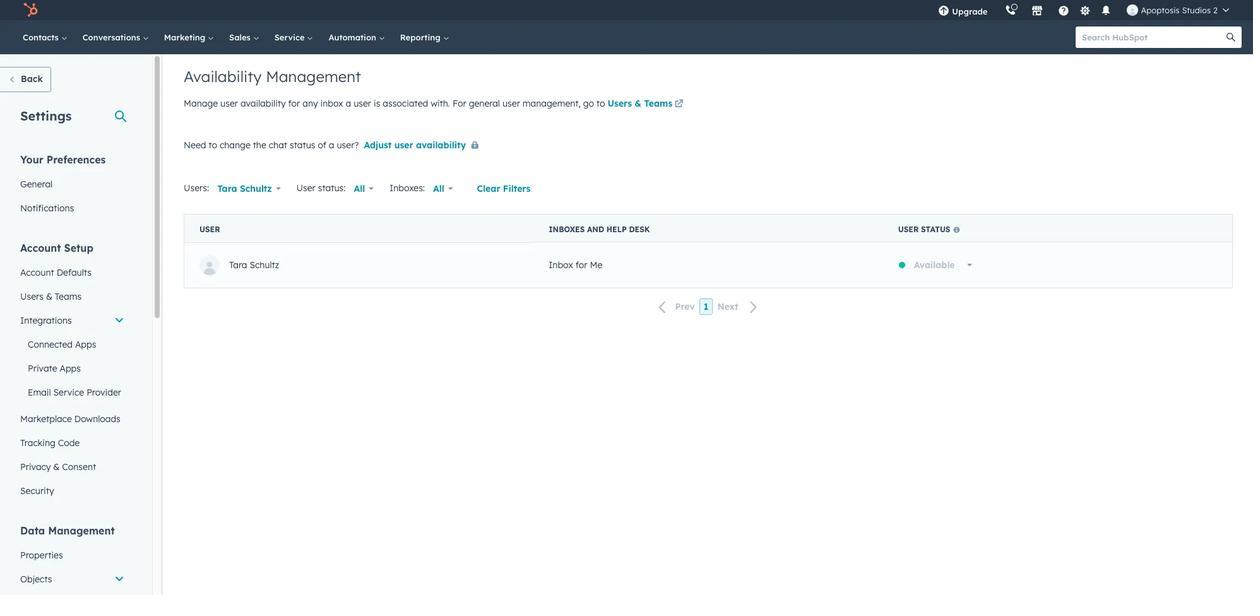 Task type: vqa. For each thing, say whether or not it's contained in the screenshot.
second Press To Sort. Element from left
no



Task type: locate. For each thing, give the bounding box(es) containing it.
management up properties link
[[48, 525, 115, 537]]

0 vertical spatial account
[[20, 242, 61, 254]]

inboxes and help desk
[[549, 225, 650, 234]]

0 horizontal spatial &
[[46, 291, 52, 302]]

me
[[590, 259, 602, 271]]

apps down integrations button
[[75, 339, 96, 350]]

integrations
[[20, 315, 72, 326]]

0 horizontal spatial users & teams link
[[13, 285, 132, 309]]

1 vertical spatial &
[[46, 291, 52, 302]]

1 vertical spatial schultz
[[250, 259, 279, 271]]

1 horizontal spatial all
[[433, 183, 444, 194]]

adjust
[[364, 140, 392, 151]]

manage user availability for any inbox a user is associated with. for general user management, go to
[[184, 98, 608, 109]]

provider
[[87, 387, 121, 398]]

2
[[1213, 5, 1218, 15]]

link opens in a new window image
[[675, 97, 684, 112], [675, 100, 684, 109]]

inboxes:
[[390, 182, 425, 194]]

for left any
[[288, 98, 300, 109]]

1 horizontal spatial users & teams
[[608, 98, 672, 109]]

1 horizontal spatial users & teams link
[[608, 97, 686, 112]]

management for data management
[[48, 525, 115, 537]]

security
[[20, 485, 54, 497]]

email
[[28, 387, 51, 398]]

1 vertical spatial teams
[[55, 291, 81, 302]]

to right go
[[596, 98, 605, 109]]

1 horizontal spatial to
[[596, 98, 605, 109]]

sales link
[[222, 20, 267, 54]]

2 horizontal spatial &
[[635, 98, 641, 109]]

1 vertical spatial to
[[209, 140, 217, 151]]

status
[[290, 140, 315, 151]]

inbox for me
[[549, 259, 602, 271]]

1 vertical spatial a
[[329, 140, 334, 151]]

calling icon button
[[1000, 2, 1022, 18]]

0 vertical spatial users
[[608, 98, 632, 109]]

0 vertical spatial schultz
[[240, 183, 272, 194]]

&
[[635, 98, 641, 109], [46, 291, 52, 302], [53, 461, 60, 473]]

users & teams link for management
[[608, 97, 686, 112]]

& right go
[[635, 98, 641, 109]]

availability for manage
[[240, 98, 286, 109]]

1 horizontal spatial &
[[53, 461, 60, 473]]

1 horizontal spatial user
[[898, 225, 919, 234]]

users & teams for management
[[608, 98, 672, 109]]

to right need
[[209, 140, 217, 151]]

user status
[[898, 225, 950, 234]]

2 all from the left
[[433, 183, 444, 194]]

0 horizontal spatial all
[[354, 183, 365, 194]]

0 horizontal spatial management
[[48, 525, 115, 537]]

Search HubSpot search field
[[1076, 27, 1230, 48]]

0 horizontal spatial availability
[[240, 98, 286, 109]]

1 vertical spatial management
[[48, 525, 115, 537]]

0 vertical spatial availability
[[240, 98, 286, 109]]

management up any
[[266, 67, 361, 86]]

user left the 'is'
[[354, 98, 371, 109]]

2 user from the left
[[199, 225, 220, 234]]

settings image
[[1079, 5, 1091, 17]]

0 vertical spatial teams
[[644, 98, 672, 109]]

change
[[220, 140, 250, 151]]

security link
[[13, 479, 132, 503]]

clear filters button
[[469, 176, 539, 201]]

help image
[[1058, 6, 1070, 17]]

0 horizontal spatial service
[[53, 387, 84, 398]]

& right privacy
[[53, 461, 60, 473]]

account setup element
[[13, 241, 132, 503]]

associated
[[383, 98, 428, 109]]

1 vertical spatial for
[[576, 259, 587, 271]]

0 vertical spatial a
[[346, 98, 351, 109]]

users up the integrations
[[20, 291, 44, 302]]

menu
[[929, 0, 1238, 20]]

0 horizontal spatial all button
[[346, 176, 382, 201]]

marketplace
[[20, 413, 72, 425]]

2 account from the top
[[20, 267, 54, 278]]

0 horizontal spatial user
[[199, 225, 220, 234]]

2 all button from the left
[[425, 176, 461, 201]]

reporting link
[[393, 20, 457, 54]]

apps
[[75, 339, 96, 350], [60, 363, 81, 374]]

0 horizontal spatial for
[[288, 98, 300, 109]]

users inside account setup element
[[20, 291, 44, 302]]

hubspot image
[[23, 3, 38, 18]]

service
[[274, 32, 307, 42], [53, 387, 84, 398]]

1 vertical spatial users & teams
[[20, 291, 81, 302]]

account
[[20, 242, 61, 254], [20, 267, 54, 278]]

upgrade
[[952, 6, 988, 16]]

0 vertical spatial &
[[635, 98, 641, 109]]

email service provider link
[[13, 381, 132, 405]]

availability down availability management
[[240, 98, 286, 109]]

is
[[374, 98, 380, 109]]

properties link
[[13, 544, 132, 568]]

1 horizontal spatial service
[[274, 32, 307, 42]]

1 horizontal spatial all button
[[425, 176, 461, 201]]

data management
[[20, 525, 115, 537]]

user right adjust
[[394, 140, 413, 151]]

connected apps
[[28, 339, 96, 350]]

downloads
[[74, 413, 120, 425]]

users & teams link down defaults
[[13, 285, 132, 309]]

users & teams up the integrations
[[20, 291, 81, 302]]

availability inside button
[[416, 140, 466, 151]]

0 horizontal spatial teams
[[55, 291, 81, 302]]

0 vertical spatial tara
[[217, 183, 237, 194]]

1 horizontal spatial management
[[266, 67, 361, 86]]

1 vertical spatial apps
[[60, 363, 81, 374]]

2 link opens in a new window image from the top
[[675, 100, 684, 109]]

account for account defaults
[[20, 267, 54, 278]]

account down "account setup"
[[20, 267, 54, 278]]

user
[[898, 225, 919, 234], [199, 225, 220, 234]]

users & teams for setup
[[20, 291, 81, 302]]

schultz inside popup button
[[240, 183, 272, 194]]

a right of
[[329, 140, 334, 151]]

1 vertical spatial availability
[[416, 140, 466, 151]]

search button
[[1220, 27, 1242, 48]]

0 vertical spatial service
[[274, 32, 307, 42]]

objects button
[[13, 568, 132, 592]]

contacts link
[[15, 20, 75, 54]]

all
[[354, 183, 365, 194], [433, 183, 444, 194]]

user left the status
[[898, 225, 919, 234]]

general link
[[13, 172, 132, 196]]

apps up email service provider link at the bottom of page
[[60, 363, 81, 374]]

adjust user availability
[[364, 140, 466, 151]]

for left me
[[576, 259, 587, 271]]

a
[[346, 98, 351, 109], [329, 140, 334, 151]]

1 account from the top
[[20, 242, 61, 254]]

all right status: on the left top
[[354, 183, 365, 194]]

0 vertical spatial tara schultz
[[217, 183, 272, 194]]

users & teams right go
[[608, 98, 672, 109]]

1 horizontal spatial teams
[[644, 98, 672, 109]]

users for availability management
[[608, 98, 632, 109]]

to
[[596, 98, 605, 109], [209, 140, 217, 151]]

1 horizontal spatial a
[[346, 98, 351, 109]]

1 vertical spatial tara
[[229, 259, 247, 271]]

0 vertical spatial to
[[596, 98, 605, 109]]

need to change the chat status of a user?
[[184, 140, 359, 151]]

for
[[288, 98, 300, 109], [576, 259, 587, 271]]

availability down with.
[[416, 140, 466, 151]]

all button
[[346, 176, 382, 201], [425, 176, 461, 201]]

1 all button from the left
[[346, 176, 382, 201]]

user
[[296, 182, 316, 194]]

& for management
[[635, 98, 641, 109]]

1 vertical spatial account
[[20, 267, 54, 278]]

management
[[266, 67, 361, 86], [48, 525, 115, 537]]

and
[[587, 225, 604, 234]]

teams
[[644, 98, 672, 109], [55, 291, 81, 302]]

all right inboxes:
[[433, 183, 444, 194]]

settings link
[[1077, 3, 1093, 17]]

your preferences
[[20, 153, 106, 166]]

0 vertical spatial users & teams
[[608, 98, 672, 109]]

1 vertical spatial users
[[20, 291, 44, 302]]

preferences
[[47, 153, 106, 166]]

private
[[28, 363, 57, 374]]

0 horizontal spatial a
[[329, 140, 334, 151]]

0 horizontal spatial users
[[20, 291, 44, 302]]

schultz
[[240, 183, 272, 194], [250, 259, 279, 271]]

0 vertical spatial apps
[[75, 339, 96, 350]]

1 all from the left
[[354, 183, 365, 194]]

users & teams inside account setup element
[[20, 291, 81, 302]]

with.
[[431, 98, 450, 109]]

integrations button
[[13, 309, 132, 333]]

users & teams link right go
[[608, 97, 686, 112]]

availability
[[240, 98, 286, 109], [416, 140, 466, 151]]

service down private apps link
[[53, 387, 84, 398]]

0 vertical spatial management
[[266, 67, 361, 86]]

2 vertical spatial &
[[53, 461, 60, 473]]

teams inside account setup element
[[55, 291, 81, 302]]

marketing
[[164, 32, 208, 42]]

1 user from the left
[[898, 225, 919, 234]]

user for user status
[[898, 225, 919, 234]]

available button
[[906, 253, 980, 278]]

all button left inboxes:
[[346, 176, 382, 201]]

data management element
[[13, 524, 132, 595]]

tara schultz image
[[1127, 4, 1139, 16]]

1 vertical spatial tara schultz
[[229, 259, 279, 271]]

users right go
[[608, 98, 632, 109]]

0 horizontal spatial users & teams
[[20, 291, 81, 302]]

all button left clear
[[425, 176, 461, 201]]

a right inbox
[[346, 98, 351, 109]]

1 horizontal spatial users
[[608, 98, 632, 109]]

0 vertical spatial users & teams link
[[608, 97, 686, 112]]

& up the integrations
[[46, 291, 52, 302]]

user down users:
[[199, 225, 220, 234]]

1 horizontal spatial availability
[[416, 140, 466, 151]]

service up availability management
[[274, 32, 307, 42]]

1 vertical spatial users & teams link
[[13, 285, 132, 309]]

automation
[[329, 32, 379, 42]]

back
[[21, 73, 43, 85]]

account up account defaults
[[20, 242, 61, 254]]

tara schultz button
[[209, 176, 289, 201]]

1 vertical spatial service
[[53, 387, 84, 398]]



Task type: describe. For each thing, give the bounding box(es) containing it.
teams for management
[[644, 98, 672, 109]]

search image
[[1227, 33, 1235, 42]]

contacts
[[23, 32, 61, 42]]

account setup
[[20, 242, 93, 254]]

prev
[[675, 301, 695, 313]]

1 link opens in a new window image from the top
[[675, 97, 684, 112]]

management for availability management
[[266, 67, 361, 86]]

1 horizontal spatial for
[[576, 259, 587, 271]]

account defaults link
[[13, 261, 132, 285]]

tara schultz inside tara schultz popup button
[[217, 183, 272, 194]]

setup
[[64, 242, 93, 254]]

email service provider
[[28, 387, 121, 398]]

need
[[184, 140, 206, 151]]

filters
[[503, 183, 531, 194]]

availability for adjust
[[416, 140, 466, 151]]

notifications link
[[13, 196, 132, 220]]

help
[[607, 225, 627, 234]]

clear filters
[[477, 183, 531, 194]]

marketing link
[[156, 20, 222, 54]]

service link
[[267, 20, 321, 54]]

marketplaces image
[[1032, 6, 1043, 17]]

all for user status:
[[354, 183, 365, 194]]

tracking
[[20, 437, 55, 449]]

adjust user availability button
[[364, 138, 484, 154]]

objects
[[20, 574, 52, 585]]

status
[[921, 225, 950, 234]]

tracking code link
[[13, 431, 132, 455]]

all for inboxes:
[[433, 183, 444, 194]]

service inside account setup element
[[53, 387, 84, 398]]

pagination navigation
[[184, 299, 1233, 315]]

inbox
[[549, 259, 573, 271]]

apps for connected apps
[[75, 339, 96, 350]]

users & teams link for setup
[[13, 285, 132, 309]]

1
[[704, 301, 709, 313]]

apoptosis
[[1141, 5, 1180, 15]]

next
[[717, 301, 738, 313]]

connected
[[28, 339, 73, 350]]

general
[[469, 98, 500, 109]]

user inside button
[[394, 140, 413, 151]]

availability management
[[184, 67, 361, 86]]

marketplace downloads link
[[13, 407, 132, 431]]

& inside privacy & consent link
[[53, 461, 60, 473]]

user down availability
[[220, 98, 238, 109]]

all button for user status:
[[346, 176, 382, 201]]

& for setup
[[46, 291, 52, 302]]

apoptosis studios 2 button
[[1120, 0, 1237, 20]]

hubspot link
[[15, 3, 47, 18]]

reporting
[[400, 32, 443, 42]]

conversations
[[83, 32, 143, 42]]

privacy
[[20, 461, 51, 473]]

properties
[[20, 550, 63, 561]]

upgrade image
[[938, 6, 950, 17]]

calling icon image
[[1005, 5, 1017, 16]]

user right general
[[502, 98, 520, 109]]

management,
[[523, 98, 581, 109]]

users for account setup
[[20, 291, 44, 302]]

help button
[[1053, 0, 1075, 20]]

settings
[[20, 108, 72, 124]]

teams for setup
[[55, 291, 81, 302]]

chat
[[269, 140, 287, 151]]

account for account setup
[[20, 242, 61, 254]]

all button for inboxes:
[[425, 176, 461, 201]]

go
[[583, 98, 594, 109]]

0 vertical spatial for
[[288, 98, 300, 109]]

studios
[[1182, 5, 1211, 15]]

user status:
[[296, 182, 346, 194]]

general
[[20, 179, 53, 190]]

available
[[914, 259, 955, 271]]

your
[[20, 153, 43, 166]]

for
[[453, 98, 466, 109]]

connected apps link
[[13, 333, 132, 357]]

private apps
[[28, 363, 81, 374]]

conversations link
[[75, 20, 156, 54]]

notifications image
[[1101, 6, 1112, 17]]

privacy & consent
[[20, 461, 96, 473]]

defaults
[[57, 267, 92, 278]]

data
[[20, 525, 45, 537]]

user for user
[[199, 225, 220, 234]]

back link
[[0, 67, 51, 92]]

notifications button
[[1096, 0, 1117, 20]]

tara inside popup button
[[217, 183, 237, 194]]

of
[[318, 140, 326, 151]]

menu containing apoptosis studios 2
[[929, 0, 1238, 20]]

status:
[[318, 182, 346, 194]]

prev button
[[651, 299, 699, 315]]

private apps link
[[13, 357, 132, 381]]

automation link
[[321, 20, 393, 54]]

consent
[[62, 461, 96, 473]]

account defaults
[[20, 267, 92, 278]]

the
[[253, 140, 266, 151]]

your preferences element
[[13, 153, 132, 220]]

manage
[[184, 98, 218, 109]]

desk
[[629, 225, 650, 234]]

users:
[[184, 182, 209, 194]]

marketplaces button
[[1024, 0, 1051, 20]]

inboxes
[[549, 225, 585, 234]]

privacy & consent link
[[13, 455, 132, 479]]

tracking code
[[20, 437, 80, 449]]

0 horizontal spatial to
[[209, 140, 217, 151]]

sales
[[229, 32, 253, 42]]

apps for private apps
[[60, 363, 81, 374]]



